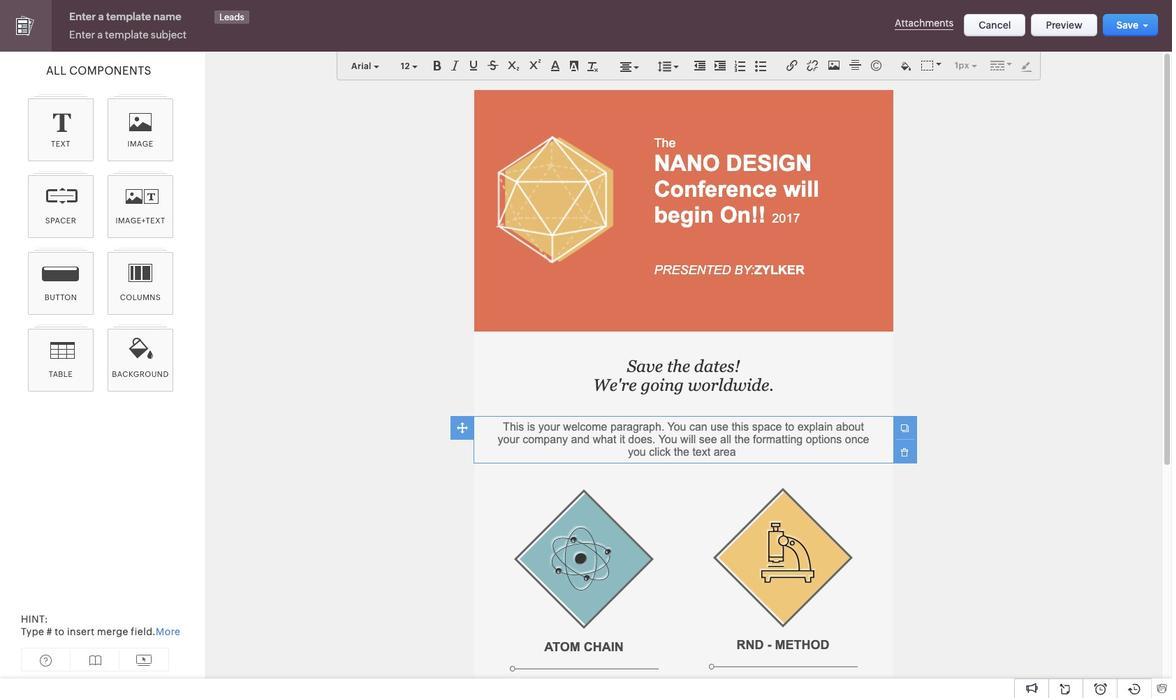 Task type: locate. For each thing, give the bounding box(es) containing it.
leads
[[219, 12, 244, 22]]

None button
[[965, 14, 1026, 36], [1032, 14, 1098, 36], [965, 14, 1026, 36], [1032, 14, 1098, 36]]



Task type: vqa. For each thing, say whether or not it's contained in the screenshot.
first End
no



Task type: describe. For each thing, give the bounding box(es) containing it.
Enter a template name text field
[[66, 10, 216, 24]]

attachments
[[895, 17, 954, 29]]

save
[[1117, 20, 1139, 31]]



